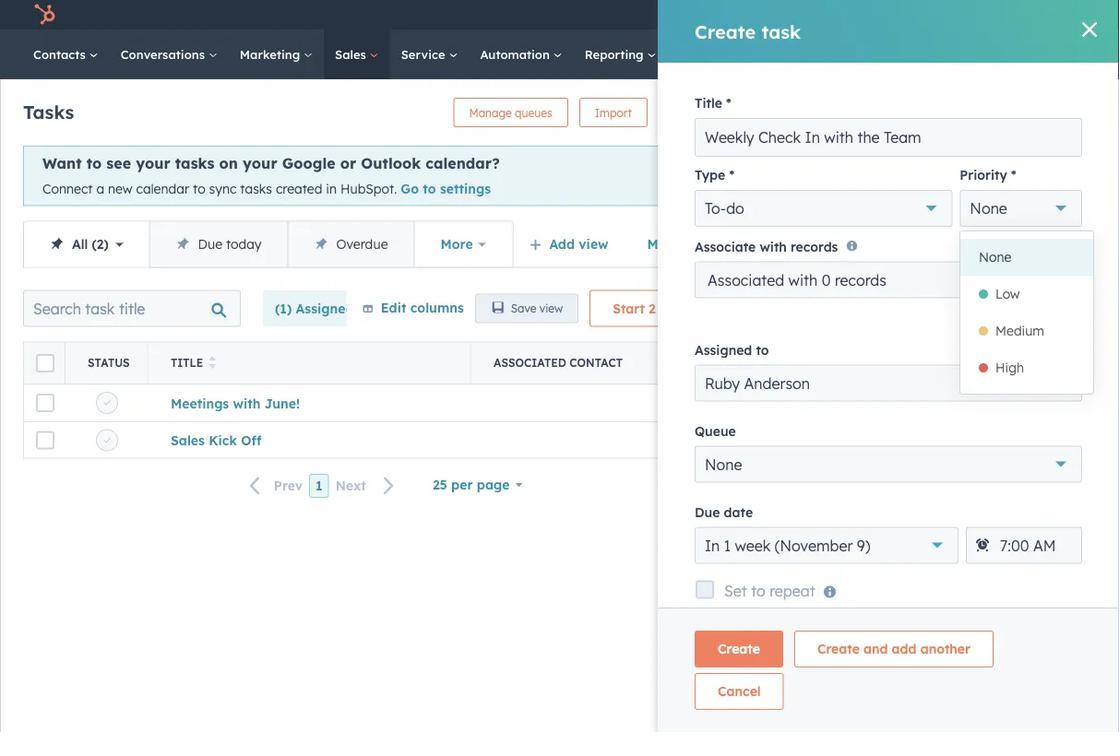 Task type: locate. For each thing, give the bounding box(es) containing it.
1 inside button
[[316, 478, 323, 494]]

want to see your tasks on your google or outlook calendar? alert
[[23, 146, 750, 206]]

marketplaces image
[[852, 8, 868, 25]]

tasks right sync
[[240, 181, 272, 197]]

priority
[[960, 167, 1008, 183]]

0 vertical spatial title
[[695, 95, 723, 111]]

0 vertical spatial manage
[[469, 106, 512, 120]]

1 horizontal spatial on
[[909, 443, 924, 459]]

your
[[136, 154, 170, 173], [243, 154, 277, 173], [968, 443, 995, 459], [838, 465, 865, 481], [1011, 465, 1038, 481]]

task status: not completed image
[[103, 400, 111, 407], [103, 437, 111, 444]]

0 vertical spatial task status: not completed image
[[103, 400, 111, 407]]

in right created
[[326, 181, 337, 197]]

your up created
[[243, 154, 277, 173]]

0 vertical spatial with
[[760, 238, 787, 255]]

none down queue
[[705, 455, 743, 474]]

manage inside manage queues link
[[469, 106, 512, 120]]

associated down save view button
[[494, 356, 567, 370]]

go to prospecting
[[879, 520, 995, 537]]

with left 0 on the top of page
[[789, 271, 818, 289]]

to left the see
[[86, 154, 102, 173]]

create up type
[[675, 106, 709, 120]]

want
[[42, 154, 82, 173]]

with up associated with 0 records
[[760, 238, 787, 255]]

a
[[96, 181, 104, 197]]

manage
[[469, 106, 512, 120], [647, 236, 700, 252]]

task left calling icon
[[762, 20, 801, 43]]

start 2 tasks
[[613, 301, 693, 317]]

associated up ruby anderson at the bottom of page
[[725, 356, 797, 370]]

sales up the tasks banner
[[335, 47, 370, 62]]

to-do
[[705, 199, 745, 218]]

to for want
[[86, 154, 102, 173]]

2 vertical spatial with
[[233, 395, 261, 411]]

1 horizontal spatial in
[[1095, 465, 1106, 481]]

view inside add view popup button
[[579, 236, 609, 252]]

none for priority
[[970, 199, 1008, 218]]

manage left 'queues'
[[469, 106, 512, 120]]

another
[[921, 641, 971, 658]]

0 horizontal spatial 2
[[97, 236, 104, 252]]

1 horizontal spatial manage
[[647, 236, 700, 252]]

0 horizontal spatial with
[[233, 395, 261, 411]]

0 horizontal spatial and
[[864, 641, 888, 658]]

2 inside button
[[649, 301, 656, 317]]

navigation containing all
[[23, 221, 514, 268]]

status column header
[[66, 343, 149, 384]]

on inside "want to see your tasks on your google or outlook calendar? connect a new calendar to sync tasks created in hubspot. go to settings"
[[219, 154, 238, 173]]

manage inside manage views link
[[647, 236, 700, 252]]

0 horizontal spatial manage
[[469, 106, 512, 120]]

0 vertical spatial records
[[791, 238, 838, 255]]

been
[[924, 139, 960, 158]]

title left "press to sort." element
[[171, 356, 203, 370]]

edit
[[381, 299, 407, 315]]

title up type
[[695, 95, 723, 111]]

search image
[[1081, 48, 1094, 61]]

2 vertical spatial none
[[705, 455, 743, 474]]

with inside popup button
[[789, 271, 818, 289]]

0 vertical spatial and
[[929, 465, 953, 481]]

low
[[996, 286, 1020, 302]]

overdue
[[336, 236, 388, 252]]

settings image
[[921, 8, 938, 24]]

none inside dropdown button
[[970, 199, 1008, 218]]

none down "priority"
[[970, 199, 1008, 218]]

track
[[787, 465, 819, 481]]

to left sync
[[193, 181, 206, 197]]

notifications image
[[952, 8, 969, 25]]

and inside now you can stay on top of your daily work, keep track of your schedule, and manage your leads all in one place.
[[929, 465, 953, 481]]

2 horizontal spatial tasks
[[660, 301, 693, 317]]

1 horizontal spatial and
[[929, 465, 953, 481]]

go down outlook
[[401, 181, 419, 197]]

Search HubSpot search field
[[860, 39, 1086, 70]]

associated down "associate with records"
[[708, 271, 785, 289]]

manage left views
[[647, 236, 700, 252]]

1 vertical spatial sales
[[171, 432, 205, 448]]

0 horizontal spatial of
[[822, 465, 835, 481]]

all ( 2 )
[[72, 236, 109, 252]]

automation link
[[469, 30, 574, 79]]

0 horizontal spatial in
[[326, 181, 337, 197]]

assignee
[[296, 301, 353, 317]]

associated contact column header
[[472, 343, 702, 384]]

prospecting down place.
[[918, 520, 995, 537]]

records up 0 on the top of page
[[791, 238, 838, 255]]

and down the "top"
[[929, 465, 953, 481]]

go right 9)
[[879, 520, 897, 537]]

to right 9)
[[901, 520, 914, 537]]

0 horizontal spatial 1
[[316, 478, 323, 494]]

add view
[[550, 236, 609, 252]]

(1)
[[275, 301, 292, 317]]

2 right start
[[649, 301, 656, 317]]

task up close icon
[[712, 106, 735, 120]]

0 horizontal spatial on
[[219, 154, 238, 173]]

1 vertical spatial in
[[1095, 465, 1106, 481]]

column header
[[24, 343, 66, 384]]

1 horizontal spatial tasks
[[240, 181, 272, 197]]

1 vertical spatial title
[[171, 356, 203, 370]]

view right save
[[540, 302, 563, 316]]

repeat
[[770, 582, 816, 600]]

create task up type
[[675, 106, 735, 120]]

1 vertical spatial manage
[[647, 236, 700, 252]]

0 horizontal spatial due
[[198, 236, 222, 252]]

and left add
[[864, 641, 888, 658]]

1 right prev
[[316, 478, 323, 494]]

on up sync
[[219, 154, 238, 173]]

service link
[[390, 30, 469, 79]]

link opens in a new window image
[[998, 519, 1011, 541]]

task status: not completed image for sales kick off
[[103, 437, 111, 444]]

go to settings link
[[401, 181, 491, 197]]

june!
[[265, 395, 300, 411]]

prospecting down title text box
[[859, 158, 947, 176]]

start
[[613, 301, 645, 317]]

1 vertical spatial records
[[835, 271, 887, 289]]

Title text field
[[695, 118, 1083, 157]]

1 vertical spatial tasks
[[240, 181, 272, 197]]

all
[[1077, 465, 1091, 481]]

0 vertical spatial tasks
[[175, 154, 215, 173]]

1 vertical spatial with
[[789, 271, 818, 289]]

associated company column header
[[702, 343, 933, 384]]

views
[[704, 236, 740, 252]]

close image
[[716, 169, 727, 180]]

0 vertical spatial in
[[326, 181, 337, 197]]

assigned
[[695, 342, 753, 358]]

1 vertical spatial none
[[979, 249, 1012, 265]]

2
[[97, 236, 104, 252], [649, 301, 656, 317]]

add
[[550, 236, 575, 252]]

1 vertical spatial task
[[712, 106, 735, 120]]

list box containing none
[[961, 232, 1094, 394]]

of right the "top"
[[952, 443, 964, 459]]

1 horizontal spatial title
[[695, 95, 723, 111]]

0 horizontal spatial title
[[171, 356, 203, 370]]

0 vertical spatial 2
[[97, 236, 104, 252]]

0 vertical spatial 1
[[316, 478, 323, 494]]

one
[[916, 487, 938, 503]]

add
[[892, 641, 917, 658]]

0 vertical spatial go
[[401, 181, 419, 197]]

create task left calling icon
[[695, 20, 801, 43]]

has
[[894, 139, 920, 158]]

1 vertical spatial and
[[864, 641, 888, 658]]

0 vertical spatial prospecting
[[859, 158, 947, 176]]

made
[[1036, 7, 1068, 22]]

schedule,
[[869, 465, 926, 481]]

due date element
[[966, 527, 1083, 564]]

to up ruby anderson at the bottom of page
[[756, 342, 769, 358]]

1 horizontal spatial 1
[[724, 537, 731, 555]]

and
[[929, 465, 953, 481], [864, 641, 888, 658]]

medium
[[996, 323, 1045, 339]]

your down can
[[838, 465, 865, 481]]

records right 0 on the top of page
[[835, 271, 887, 289]]

create task inside the tasks banner
[[675, 106, 735, 120]]

0 horizontal spatial sales
[[171, 432, 205, 448]]

tasks up sync
[[175, 154, 215, 173]]

0 horizontal spatial task
[[712, 106, 735, 120]]

0 vertical spatial due
[[198, 236, 222, 252]]

manage queues link
[[454, 98, 568, 127]]

assigned to
[[695, 342, 769, 358]]

on left the "top"
[[909, 443, 924, 459]]

)
[[104, 236, 109, 252]]

1 task status: not completed image from the top
[[103, 400, 111, 407]]

0 vertical spatial on
[[219, 154, 238, 173]]

in
[[705, 537, 720, 555]]

none
[[970, 199, 1008, 218], [979, 249, 1012, 265], [705, 455, 743, 474]]

now you can stay on top of your daily work, keep track of your schedule, and manage your leads all in one place.
[[787, 443, 1106, 503]]

tasks inside button
[[660, 301, 693, 317]]

settings
[[440, 181, 491, 197]]

due left 'date'
[[695, 504, 720, 520]]

in inside "want to see your tasks on your google or outlook calendar? connect a new calendar to sync tasks created in hubspot. go to settings"
[[326, 181, 337, 197]]

none up low
[[979, 249, 1012, 265]]

this
[[813, 139, 843, 158]]

prospecting
[[859, 158, 947, 176], [918, 520, 995, 537]]

workspace
[[952, 158, 1034, 176]]

list box
[[961, 232, 1094, 394]]

hubspot link
[[22, 4, 69, 26]]

or
[[340, 154, 356, 173]]

1 vertical spatial of
[[822, 465, 835, 481]]

in right all
[[1095, 465, 1106, 481]]

to right set
[[751, 582, 766, 600]]

prev button
[[239, 474, 309, 499]]

top
[[928, 443, 948, 459]]

stay
[[879, 443, 905, 459]]

1 vertical spatial on
[[909, 443, 924, 459]]

2 task status: not completed image from the top
[[103, 437, 111, 444]]

1 horizontal spatial sales
[[335, 47, 370, 62]]

company
[[801, 356, 857, 370]]

1 horizontal spatial due
[[695, 504, 720, 520]]

to left settings
[[423, 181, 436, 197]]

due date
[[695, 504, 753, 520]]

press to sort. image
[[209, 356, 216, 369]]

contact
[[570, 356, 623, 370]]

1 horizontal spatial with
[[760, 238, 787, 255]]

tasks banner
[[23, 92, 750, 127]]

1 vertical spatial 2
[[649, 301, 656, 317]]

leads
[[1041, 465, 1074, 481]]

1 vertical spatial due
[[695, 504, 720, 520]]

1 horizontal spatial of
[[952, 443, 964, 459]]

your up manage
[[968, 443, 995, 459]]

sales for sales
[[335, 47, 370, 62]]

0 vertical spatial sales
[[335, 47, 370, 62]]

1
[[316, 478, 323, 494], [724, 537, 731, 555]]

view right the add
[[579, 236, 609, 252]]

0 vertical spatial view
[[579, 236, 609, 252]]

view for add view
[[579, 236, 609, 252]]

of down you
[[822, 465, 835, 481]]

your up calendar
[[136, 154, 170, 173]]

go
[[401, 181, 419, 197], [879, 520, 897, 537]]

1 vertical spatial view
[[540, 302, 563, 316]]

per
[[451, 477, 473, 493]]

2 vertical spatial tasks
[[660, 301, 693, 317]]

create inside the tasks banner
[[675, 106, 709, 120]]

now
[[796, 443, 824, 459]]

1 vertical spatial task status: not completed image
[[103, 437, 111, 444]]

1 vertical spatial create task
[[675, 106, 735, 120]]

tasks right start
[[660, 301, 693, 317]]

self made menu
[[777, 0, 1097, 30]]

1 vertical spatial 1
[[724, 537, 731, 555]]

1 vertical spatial prospecting
[[918, 520, 995, 537]]

view inside save view button
[[540, 302, 563, 316]]

ruby anderson button
[[695, 365, 1083, 402]]

by
[[1034, 139, 1052, 158]]

0 horizontal spatial view
[[540, 302, 563, 316]]

manage for manage queues
[[469, 106, 512, 120]]

due
[[198, 236, 222, 252], [695, 504, 720, 520]]

associated inside popup button
[[708, 271, 785, 289]]

0 vertical spatial create task
[[695, 20, 801, 43]]

task inside banner
[[712, 106, 735, 120]]

0 vertical spatial none
[[970, 199, 1008, 218]]

add view button
[[517, 226, 624, 263]]

service
[[401, 47, 449, 62]]

meetings
[[171, 395, 229, 411]]

2 right all
[[97, 236, 104, 252]]

records inside popup button
[[835, 271, 887, 289]]

task
[[762, 20, 801, 43], [712, 106, 735, 120]]

due left today
[[198, 236, 222, 252]]

new
[[108, 181, 133, 197]]

sales kick off
[[171, 432, 262, 448]]

navigation
[[23, 221, 514, 268]]

1 horizontal spatial view
[[579, 236, 609, 252]]

0 horizontal spatial go
[[401, 181, 419, 197]]

prev
[[274, 478, 303, 494]]

none inside popup button
[[705, 455, 743, 474]]

1 horizontal spatial go
[[879, 520, 897, 537]]

kick
[[209, 432, 237, 448]]

0 vertical spatial task
[[762, 20, 801, 43]]

1 horizontal spatial 2
[[649, 301, 656, 317]]

prospecting inside this panel has been replaced by the prospecting workspace
[[859, 158, 947, 176]]

sales left kick
[[171, 432, 205, 448]]

0 vertical spatial of
[[952, 443, 964, 459]]

meetings with june!
[[171, 395, 300, 411]]

work,
[[1032, 443, 1064, 459]]

next button
[[329, 474, 406, 499]]

2 horizontal spatial with
[[789, 271, 818, 289]]

with left "june!"
[[233, 395, 261, 411]]

import link
[[579, 98, 648, 127]]

sales for sales kick off
[[171, 432, 205, 448]]

of
[[952, 443, 964, 459], [822, 465, 835, 481]]

keep
[[1068, 443, 1097, 459]]

1 right in
[[724, 537, 731, 555]]

create left upgrade 'icon'
[[695, 20, 756, 43]]



Task type: describe. For each thing, give the bounding box(es) containing it.
status
[[88, 356, 130, 370]]

view for save view
[[540, 302, 563, 316]]

high
[[996, 360, 1025, 376]]

cancel
[[718, 684, 761, 700]]

go inside "want to see your tasks on your google or outlook calendar? connect a new calendar to sync tasks created in hubspot. go to settings"
[[401, 181, 419, 197]]

to-
[[705, 199, 727, 218]]

with for associated
[[789, 271, 818, 289]]

settings link
[[918, 5, 941, 24]]

edit columns button
[[362, 297, 464, 320]]

sales kick off button
[[171, 432, 262, 448]]

columns
[[410, 299, 464, 315]]

(1) assignee button
[[263, 290, 378, 327]]

replaced
[[965, 139, 1029, 158]]

to for go
[[901, 520, 914, 537]]

do
[[727, 199, 745, 218]]

connect
[[42, 181, 93, 197]]

you
[[827, 443, 850, 459]]

help image
[[890, 8, 907, 25]]

(november
[[775, 537, 853, 555]]

manage
[[956, 465, 1007, 481]]

create button
[[695, 631, 784, 668]]

self made
[[1011, 7, 1068, 22]]

more
[[441, 236, 473, 253]]

1 button
[[309, 474, 329, 498]]

associated contact
[[494, 356, 623, 370]]

create and add another
[[818, 641, 971, 658]]

pagination navigation
[[239, 474, 406, 499]]

save view button
[[475, 294, 579, 324]]

panel
[[848, 139, 889, 158]]

manage views link
[[635, 226, 752, 263]]

2 inside navigation
[[97, 236, 104, 252]]

marketing link
[[229, 30, 324, 79]]

create up cancel
[[718, 641, 760, 658]]

1 vertical spatial go
[[879, 520, 897, 537]]

HH:MM text field
[[966, 527, 1083, 564]]

associated for associated company
[[725, 356, 797, 370]]

press to sort. element
[[209, 356, 216, 371]]

to for assigned
[[756, 342, 769, 358]]

create task link
[[659, 98, 750, 127]]

upgrade image
[[782, 8, 799, 24]]

cancel button
[[695, 674, 784, 711]]

tasks
[[23, 100, 74, 123]]

google
[[282, 154, 336, 173]]

calendar
[[136, 181, 189, 197]]

link opens in a new window image
[[998, 524, 1011, 537]]

manage views
[[647, 236, 740, 252]]

week
[[735, 537, 771, 555]]

due for due date
[[695, 504, 720, 520]]

contacts
[[33, 47, 89, 62]]

associated for associated with 0 records
[[708, 271, 785, 289]]

25 per page
[[433, 477, 510, 493]]

your down daily
[[1011, 465, 1038, 481]]

all
[[72, 236, 88, 252]]

save view
[[511, 302, 563, 316]]

0
[[822, 271, 831, 289]]

1 horizontal spatial task
[[762, 20, 801, 43]]

to for set
[[751, 582, 766, 600]]

set
[[725, 582, 747, 600]]

ruby anderson image
[[991, 6, 1008, 23]]

associate with records
[[695, 238, 838, 255]]

with for meetings
[[233, 395, 261, 411]]

conversations link
[[110, 30, 229, 79]]

associate
[[695, 238, 756, 255]]

sync
[[209, 181, 237, 197]]

0 horizontal spatial tasks
[[175, 154, 215, 173]]

due today
[[198, 236, 262, 252]]

place.
[[942, 487, 978, 503]]

create left add
[[818, 641, 860, 658]]

contacts link
[[22, 30, 110, 79]]

type
[[695, 167, 726, 183]]

start 2 tasks button
[[590, 290, 736, 327]]

outlook
[[361, 154, 421, 173]]

calling icon image
[[813, 7, 829, 24]]

in inside now you can stay on top of your daily work, keep track of your schedule, and manage your leads all in one place.
[[1095, 465, 1106, 481]]

due today link
[[149, 222, 287, 267]]

want to see your tasks on your google or outlook calendar? connect a new calendar to sync tasks created in hubspot. go to settings
[[42, 154, 500, 197]]

manage queues
[[469, 106, 553, 120]]

marketing
[[240, 47, 304, 62]]

none for queue
[[705, 455, 743, 474]]

set to repeat
[[725, 582, 816, 600]]

off
[[241, 432, 262, 448]]

ruby anderson
[[705, 374, 810, 393]]

manage for manage views
[[647, 236, 700, 252]]

associated with 0 records button
[[695, 262, 1083, 298]]

and inside button
[[864, 641, 888, 658]]

self made button
[[980, 0, 1096, 30]]

1 inside popup button
[[724, 537, 731, 555]]

Search task title search field
[[23, 290, 241, 327]]

page
[[477, 477, 510, 493]]

today
[[226, 236, 262, 252]]

on inside now you can stay on top of your daily work, keep track of your schedule, and manage your leads all in one place.
[[909, 443, 924, 459]]

queues
[[515, 106, 553, 120]]

created
[[276, 181, 323, 197]]

with for associate
[[760, 238, 787, 255]]

more button
[[414, 222, 513, 267]]

go to prospecting link
[[879, 519, 1014, 541]]

associated with 0 records
[[708, 271, 887, 289]]

can
[[853, 443, 876, 459]]

in 1 week (november 9)
[[705, 537, 871, 555]]

close image
[[1083, 22, 1097, 37]]

25
[[433, 477, 447, 493]]

hubspot image
[[33, 4, 55, 26]]

due for due today
[[198, 236, 222, 252]]

help button
[[883, 0, 914, 30]]

edit columns
[[381, 299, 464, 315]]

associated for associated contact
[[494, 356, 567, 370]]

task status: not completed image for meetings with june!
[[103, 400, 111, 407]]

see
[[106, 154, 131, 173]]

upgrade link
[[779, 5, 802, 24]]



Task type: vqa. For each thing, say whether or not it's contained in the screenshot.
Import
yes



